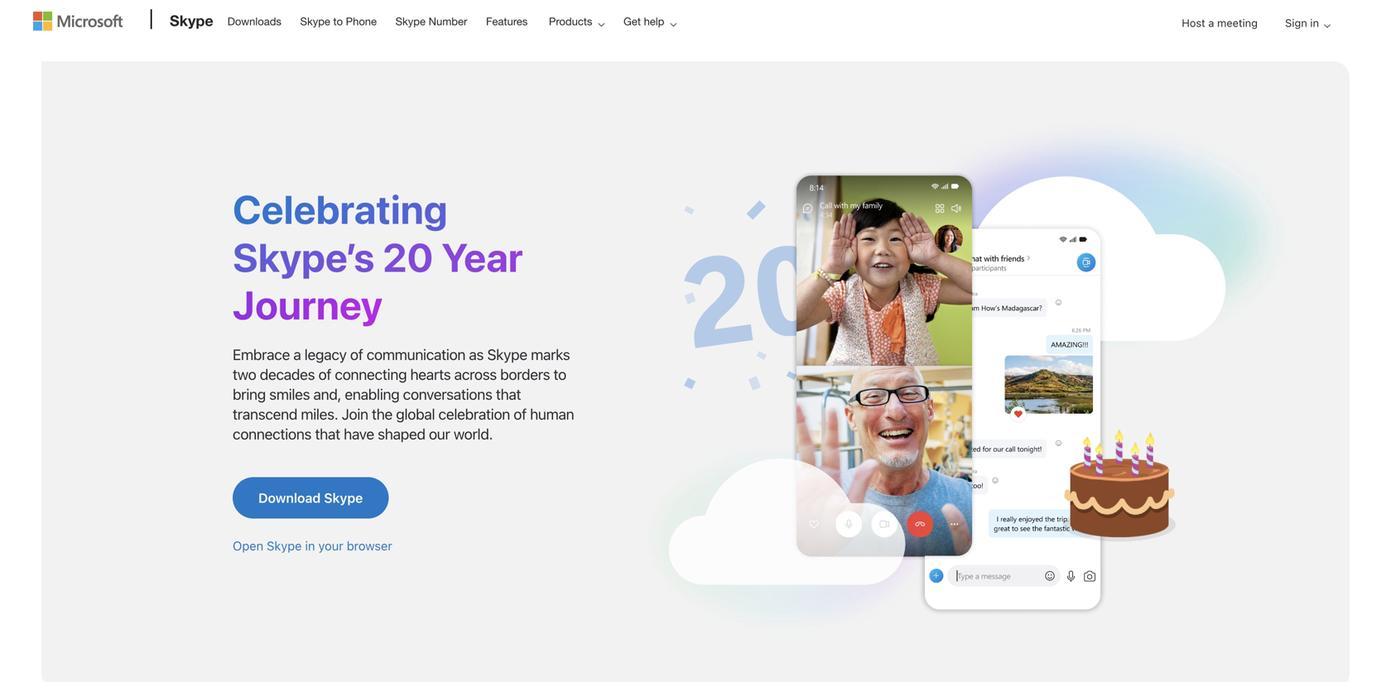 Task type: vqa. For each thing, say whether or not it's contained in the screenshot.
Subscription within the North America Subscription
no



Task type: locate. For each thing, give the bounding box(es) containing it.
a inside menu bar
[[1209, 17, 1215, 29]]

1 vertical spatial to
[[554, 366, 566, 383]]

0 vertical spatial that
[[496, 386, 521, 403]]

0 horizontal spatial to
[[333, 15, 343, 28]]

skype up your
[[324, 490, 363, 506]]

skype left downloads link
[[170, 12, 213, 29]]

1 horizontal spatial a
[[1209, 17, 1215, 29]]

meeting
[[1217, 17, 1258, 29]]

that down the miles.
[[315, 425, 340, 443]]

human
[[530, 405, 574, 423]]

in
[[1311, 17, 1319, 29], [305, 539, 315, 553]]

skype number link
[[388, 1, 475, 41]]

0 horizontal spatial in
[[305, 539, 315, 553]]

1 horizontal spatial in
[[1311, 17, 1319, 29]]

a inside embrace a legacy of communication as skype marks two decades of connecting hearts across borders to bring smiles and, enabling conversations that transcend miles. join the global celebration of human connections that have shaped our world.
[[293, 346, 301, 364]]

journey
[[233, 281, 383, 328]]

0 horizontal spatial a
[[293, 346, 301, 364]]

embrace
[[233, 346, 290, 364]]

to
[[333, 15, 343, 28], [554, 366, 566, 383]]

year
[[442, 233, 523, 280]]

the
[[372, 405, 393, 423]]

that down borders
[[496, 386, 521, 403]]

host a meeting
[[1182, 17, 1258, 29]]

skype to phone
[[300, 15, 377, 28]]

1 vertical spatial of
[[318, 366, 331, 383]]

download
[[258, 490, 321, 506]]

connections
[[233, 425, 312, 443]]

skype inside embrace a legacy of communication as skype marks two decades of connecting hearts across borders to bring smiles and, enabling conversations that transcend miles. join the global celebration of human connections that have shaped our world.
[[487, 346, 527, 364]]

skype to phone link
[[293, 1, 384, 41]]

menu bar containing host a meeting
[[33, 2, 1358, 87]]

2 horizontal spatial of
[[514, 405, 527, 423]]

a
[[1209, 17, 1215, 29], [293, 346, 301, 364]]

world.
[[454, 425, 493, 443]]

smiles
[[269, 386, 310, 403]]

1 horizontal spatial that
[[496, 386, 521, 403]]

in left your
[[305, 539, 315, 553]]

2 vertical spatial of
[[514, 405, 527, 423]]

legacy
[[305, 346, 347, 364]]

of left human
[[514, 405, 527, 423]]

skype number
[[396, 15, 467, 28]]

in right sign
[[1311, 17, 1319, 29]]

0 vertical spatial in
[[1311, 17, 1319, 29]]

sign in link
[[1272, 2, 1338, 44]]

1 vertical spatial in
[[305, 539, 315, 553]]

0 vertical spatial to
[[333, 15, 343, 28]]

connecting
[[335, 366, 407, 383]]

get
[[624, 15, 641, 28]]

help
[[644, 15, 665, 28]]

skype up borders
[[487, 346, 527, 364]]

in inside menu bar
[[1311, 17, 1319, 29]]

of
[[350, 346, 363, 364], [318, 366, 331, 383], [514, 405, 527, 423]]

celebrating skype's 20 year journey
[[233, 186, 523, 328]]

a up decades
[[293, 346, 301, 364]]

1 horizontal spatial to
[[554, 366, 566, 383]]

and,
[[313, 386, 341, 403]]

products button
[[538, 1, 618, 42]]

as
[[469, 346, 484, 364]]

get help
[[624, 15, 665, 28]]

conversations
[[403, 386, 492, 403]]

enabling
[[345, 386, 400, 403]]

that
[[496, 386, 521, 403], [315, 425, 340, 443]]

0 horizontal spatial that
[[315, 425, 340, 443]]

a right the host
[[1209, 17, 1215, 29]]

your
[[318, 539, 343, 553]]

of down legacy on the bottom
[[318, 366, 331, 383]]

to left the phone on the left top
[[333, 15, 343, 28]]

0 vertical spatial a
[[1209, 17, 1215, 29]]

menu bar
[[33, 2, 1358, 87]]

0 horizontal spatial of
[[318, 366, 331, 383]]

downloads link
[[220, 1, 289, 41]]

download skype link
[[233, 477, 389, 519]]

host
[[1182, 17, 1206, 29]]

20
[[383, 233, 433, 280]]

browser
[[347, 539, 392, 553]]

transcend
[[233, 405, 297, 423]]

celebration
[[439, 405, 510, 423]]

a for embrace
[[293, 346, 301, 364]]

0 vertical spatial of
[[350, 346, 363, 364]]

of up connecting
[[350, 346, 363, 364]]

features link
[[479, 1, 535, 41]]

1 vertical spatial a
[[293, 346, 301, 364]]

skype
[[170, 12, 213, 29], [300, 15, 330, 28], [396, 15, 426, 28], [487, 346, 527, 364], [324, 490, 363, 506], [267, 539, 302, 553]]

to down marks
[[554, 366, 566, 383]]

global
[[396, 405, 435, 423]]

1 vertical spatial that
[[315, 425, 340, 443]]

host a meeting link
[[1169, 2, 1271, 44]]

skype right open
[[267, 539, 302, 553]]

open
[[233, 539, 263, 553]]

marks
[[531, 346, 570, 364]]

have
[[344, 425, 374, 443]]



Task type: describe. For each thing, give the bounding box(es) containing it.
bring
[[233, 386, 266, 403]]

open skype in your browser link
[[233, 539, 392, 553]]

skype left the number
[[396, 15, 426, 28]]

great video calling with skype image
[[630, 111, 1300, 640]]

downloads
[[228, 15, 282, 28]]

products
[[549, 15, 593, 28]]

phone
[[346, 15, 377, 28]]

shaped
[[378, 425, 425, 443]]

our
[[429, 425, 450, 443]]

skype link
[[162, 1, 218, 46]]

open skype in your browser
[[233, 539, 392, 553]]

sign in
[[1285, 17, 1319, 29]]

skype's
[[233, 233, 375, 280]]

hearts
[[410, 366, 451, 383]]

1 horizontal spatial of
[[350, 346, 363, 364]]

embrace a legacy of communication as skype marks two decades of connecting hearts across borders to bring smiles and, enabling conversations that transcend miles. join the global celebration of human connections that have shaped our world.
[[233, 346, 574, 443]]

get help button
[[613, 1, 690, 42]]

number
[[429, 15, 467, 28]]

download skype
[[258, 490, 363, 506]]

communication
[[367, 346, 466, 364]]

borders
[[500, 366, 550, 383]]

two
[[233, 366, 256, 383]]

microsoft image
[[33, 12, 123, 31]]

decades
[[260, 366, 315, 383]]

sign
[[1285, 17, 1308, 29]]

celebrating
[[233, 186, 448, 233]]

to inside embrace a legacy of communication as skype marks two decades of connecting hearts across borders to bring smiles and, enabling conversations that transcend miles. join the global celebration of human connections that have shaped our world.
[[554, 366, 566, 383]]

skype left the phone on the left top
[[300, 15, 330, 28]]

features
[[486, 15, 528, 28]]

arrow down image
[[1318, 16, 1338, 36]]

a for host
[[1209, 17, 1215, 29]]

across
[[454, 366, 497, 383]]

miles.
[[301, 405, 338, 423]]

join
[[342, 405, 368, 423]]



